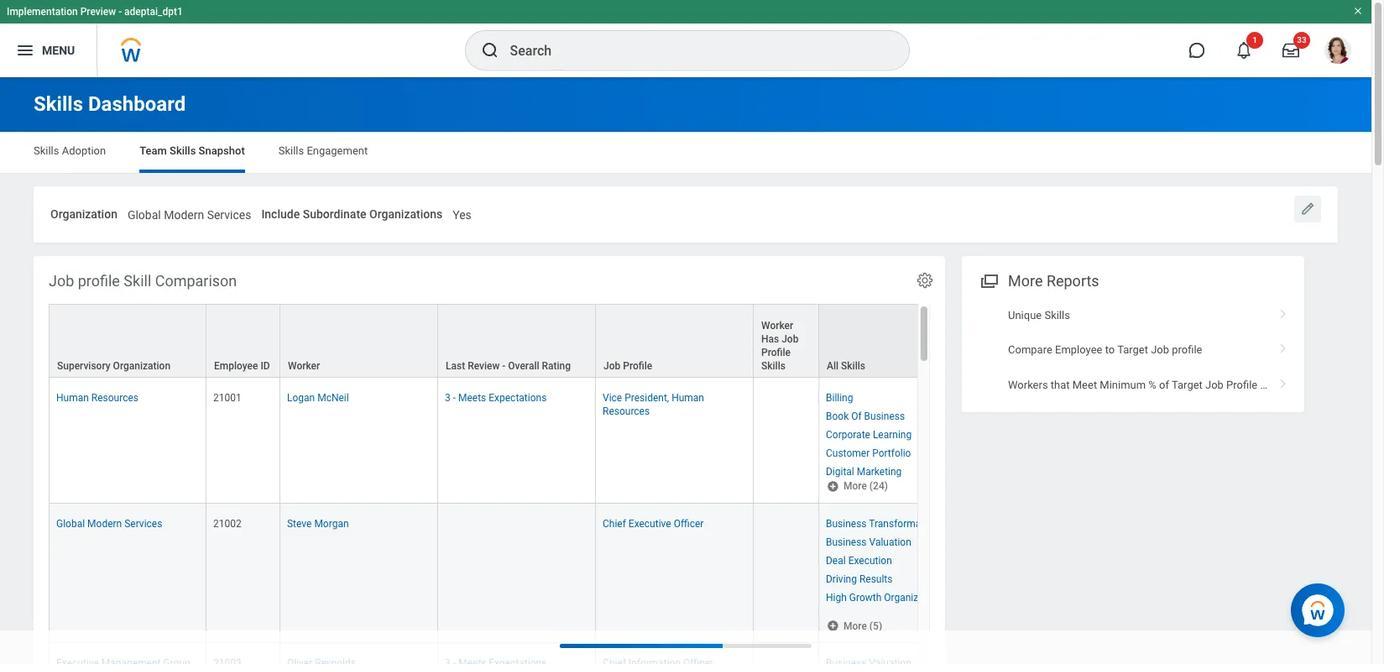 Task type: vqa. For each thing, say whether or not it's contained in the screenshot.
Business
yes



Task type: describe. For each thing, give the bounding box(es) containing it.
menu button
[[0, 24, 97, 77]]

3 - meets expectations
[[445, 392, 547, 404]]

review
[[468, 360, 500, 372]]

chief
[[603, 518, 626, 530]]

job up of
[[1151, 344, 1170, 356]]

deal
[[826, 555, 846, 567]]

modern for global modern services link
[[87, 518, 122, 530]]

skills left engagement
[[279, 144, 304, 157]]

digital
[[826, 466, 855, 478]]

more reports
[[1008, 272, 1100, 289]]

steve morgan
[[287, 518, 349, 530]]

skills dashboard main content
[[0, 77, 1372, 664]]

worker for worker
[[288, 360, 320, 372]]

corporate learning link
[[826, 426, 912, 441]]

profile inside list
[[1227, 378, 1258, 391]]

vice president, human resources
[[603, 392, 704, 417]]

worker button
[[280, 305, 437, 377]]

- for adeptai_dpt1
[[119, 6, 122, 18]]

workers that meet minimum % of target job profile skills link
[[962, 367, 1305, 402]]

has
[[762, 333, 779, 345]]

dashboard
[[88, 92, 186, 116]]

officer
[[674, 518, 704, 530]]

supervisory organization column header
[[49, 304, 207, 379]]

logan
[[287, 392, 315, 404]]

0 horizontal spatial profile
[[623, 360, 653, 372]]

transformation
[[869, 518, 938, 530]]

skills right team at the top of page
[[170, 144, 196, 157]]

of
[[1160, 378, 1170, 391]]

logan mcneil link
[[287, 389, 349, 404]]

to
[[1106, 344, 1115, 356]]

job up vice
[[604, 360, 621, 372]]

chevron right image
[[1273, 303, 1295, 320]]

worker for worker has job profile skills
[[762, 320, 794, 332]]

vice
[[603, 392, 622, 404]]

human resources
[[56, 392, 139, 404]]

edit image
[[1300, 201, 1317, 217]]

workers
[[1008, 378, 1048, 391]]

more (24)
[[844, 480, 888, 492]]

that
[[1051, 378, 1070, 391]]

more for more reports
[[1008, 272, 1043, 289]]

adoption
[[62, 144, 106, 157]]

logan mcneil
[[287, 392, 349, 404]]

last review - overall rating column header
[[438, 304, 596, 379]]

skills left adoption at the left of the page
[[34, 144, 59, 157]]

2 vertical spatial -
[[453, 392, 456, 404]]

rating
[[542, 360, 571, 372]]

global for the global modern services text field
[[128, 208, 161, 222]]

unique skills
[[1008, 309, 1070, 321]]

mcneil
[[318, 392, 349, 404]]

(5)
[[870, 620, 883, 632]]

33 button
[[1273, 32, 1311, 69]]

deal execution link
[[826, 552, 892, 567]]

job inside worker has job profile skills
[[782, 333, 799, 345]]

unique skills link
[[962, 298, 1305, 333]]

yes
[[453, 208, 472, 222]]

configure job profile skill comparison image
[[916, 271, 935, 289]]

morgan
[[314, 518, 349, 530]]

worker column header
[[280, 304, 438, 379]]

business for transformation
[[826, 518, 867, 530]]

job profile column header
[[596, 304, 754, 379]]

global modern services for global modern services link
[[56, 518, 162, 530]]

human resources link
[[56, 389, 139, 404]]

meet
[[1073, 378, 1098, 391]]

more for more (24)
[[844, 480, 867, 492]]

chief executive officer
[[603, 518, 704, 530]]

meets
[[458, 392, 486, 404]]

all skills
[[827, 360, 866, 372]]

digital marketing link
[[826, 463, 902, 478]]

snapshot
[[199, 144, 245, 157]]

job right of
[[1206, 378, 1224, 391]]

preview
[[80, 6, 116, 18]]

skills right unique
[[1045, 309, 1070, 321]]

team skills snapshot
[[140, 144, 245, 157]]

of
[[852, 411, 862, 422]]

minimum
[[1100, 378, 1146, 391]]

job profile
[[604, 360, 653, 372]]

tab list inside skills dashboard main content
[[17, 133, 1355, 173]]

compare
[[1008, 344, 1053, 356]]

33
[[1298, 35, 1307, 45]]

workers that meet minimum % of target job profile skills
[[1008, 378, 1286, 391]]

expectations
[[489, 392, 547, 404]]

employee inside popup button
[[214, 360, 258, 372]]

billing link
[[826, 389, 854, 404]]

supervisory
[[57, 360, 111, 372]]

corporate
[[826, 429, 871, 441]]

high growth organizations link
[[826, 589, 946, 604]]

row containing worker has job profile skills
[[49, 304, 1293, 379]]

engagement
[[307, 144, 368, 157]]

inbox large image
[[1283, 42, 1300, 59]]

adeptai_dpt1
[[124, 6, 183, 18]]

business valuation link
[[826, 533, 912, 548]]

marketing
[[857, 466, 902, 478]]

menu
[[42, 43, 75, 57]]

steve morgan link
[[287, 515, 349, 530]]

executive
[[629, 518, 671, 530]]

customer portfolio link
[[826, 444, 911, 459]]

more (24) button
[[826, 479, 890, 493]]

last
[[446, 360, 465, 372]]

profile logan mcneil image
[[1325, 37, 1352, 67]]

compare employee to target job profile link
[[962, 333, 1305, 367]]

row containing global modern services
[[49, 504, 1293, 644]]

job left skill
[[49, 272, 74, 289]]

0 vertical spatial profile
[[78, 272, 120, 289]]

skills up the skills adoption
[[34, 92, 83, 116]]

notifications large image
[[1236, 42, 1253, 59]]

all skills button
[[820, 305, 977, 377]]

job profile skill comparison
[[49, 272, 237, 289]]

driving
[[826, 574, 857, 586]]

21001
[[213, 392, 242, 404]]

skills engagement
[[279, 144, 368, 157]]

0 vertical spatial organization
[[50, 207, 118, 221]]

target inside workers that meet minimum % of target job profile skills link
[[1172, 378, 1203, 391]]



Task type: locate. For each thing, give the bounding box(es) containing it.
human down supervisory
[[56, 392, 89, 404]]

0 vertical spatial target
[[1118, 344, 1149, 356]]

customer
[[826, 448, 870, 459]]

Yes text field
[[453, 198, 472, 227]]

2 human from the left
[[672, 392, 704, 404]]

items selected list containing billing
[[826, 389, 939, 479]]

services for global modern services link
[[124, 518, 162, 530]]

profile left skill
[[78, 272, 120, 289]]

resources inside vice president, human resources
[[603, 405, 650, 417]]

0 vertical spatial more
[[1008, 272, 1043, 289]]

reports
[[1047, 272, 1100, 289]]

-
[[119, 6, 122, 18], [502, 360, 506, 372], [453, 392, 456, 404]]

more left (5)
[[844, 620, 867, 632]]

Global Modern Services text field
[[128, 198, 251, 227]]

- inside 'popup button'
[[502, 360, 506, 372]]

1 horizontal spatial profile
[[762, 347, 791, 358]]

include
[[261, 207, 300, 221]]

global modern services link
[[56, 515, 162, 530]]

1 vertical spatial services
[[124, 518, 162, 530]]

worker inside worker has job profile skills
[[762, 320, 794, 332]]

more up unique
[[1008, 272, 1043, 289]]

target
[[1118, 344, 1149, 356], [1172, 378, 1203, 391]]

organizations for high growth organizations
[[884, 592, 946, 604]]

1 horizontal spatial profile
[[1172, 344, 1203, 356]]

global inside job profile skill comparison element
[[56, 518, 85, 530]]

row
[[49, 304, 1293, 379], [49, 378, 1293, 504], [49, 504, 1293, 644], [49, 644, 1293, 664]]

1 vertical spatial organizations
[[884, 592, 946, 604]]

results
[[860, 574, 893, 586]]

profile
[[762, 347, 791, 358], [623, 360, 653, 372], [1227, 378, 1258, 391]]

profile right of
[[1227, 378, 1258, 391]]

last review - overall rating
[[446, 360, 571, 372]]

0 horizontal spatial global
[[56, 518, 85, 530]]

target right to
[[1118, 344, 1149, 356]]

1 vertical spatial target
[[1172, 378, 1203, 391]]

1 vertical spatial global
[[56, 518, 85, 530]]

0 vertical spatial items selected list
[[826, 389, 939, 479]]

0 horizontal spatial human
[[56, 392, 89, 404]]

2 vertical spatial profile
[[1227, 378, 1258, 391]]

0 horizontal spatial resources
[[91, 392, 139, 404]]

employee id column header
[[207, 304, 280, 379]]

1 button
[[1226, 32, 1264, 69]]

overall
[[508, 360, 540, 372]]

modern inside text field
[[164, 208, 204, 222]]

resources down vice
[[603, 405, 650, 417]]

organizations for include subordinate organizations
[[369, 207, 443, 221]]

portfolio
[[873, 448, 911, 459]]

0 vertical spatial resources
[[91, 392, 139, 404]]

business
[[865, 411, 905, 422], [826, 518, 867, 530], [826, 537, 867, 548]]

4 row from the top
[[49, 644, 1293, 664]]

1 vertical spatial organization
[[113, 360, 171, 372]]

0 horizontal spatial modern
[[87, 518, 122, 530]]

business valuation
[[826, 537, 912, 548]]

unique
[[1008, 309, 1042, 321]]

deal execution
[[826, 555, 892, 567]]

digital marketing
[[826, 466, 902, 478]]

business up learning
[[865, 411, 905, 422]]

list containing unique skills
[[962, 298, 1305, 402]]

2 horizontal spatial profile
[[1227, 378, 1258, 391]]

1 horizontal spatial resources
[[603, 405, 650, 417]]

skills right all
[[841, 360, 866, 372]]

job
[[49, 272, 74, 289], [782, 333, 799, 345], [1151, 344, 1170, 356], [604, 360, 621, 372], [1206, 378, 1224, 391]]

0 vertical spatial organizations
[[369, 207, 443, 221]]

1 vertical spatial -
[[502, 360, 506, 372]]

business transformation
[[826, 518, 938, 530]]

organization inside popup button
[[113, 360, 171, 372]]

profile up workers that meet minimum % of target job profile skills
[[1172, 344, 1203, 356]]

global modern services inside row
[[56, 518, 162, 530]]

1 vertical spatial items selected list
[[826, 515, 970, 618]]

0 vertical spatial worker
[[762, 320, 794, 332]]

- right preview
[[119, 6, 122, 18]]

supervisory organization
[[57, 360, 171, 372]]

list
[[962, 298, 1305, 402]]

1 horizontal spatial -
[[453, 392, 456, 404]]

1 vertical spatial worker
[[288, 360, 320, 372]]

0 horizontal spatial -
[[119, 6, 122, 18]]

global inside text field
[[128, 208, 161, 222]]

0 horizontal spatial worker
[[288, 360, 320, 372]]

Search Workday  search field
[[510, 32, 875, 69]]

id
[[261, 360, 270, 372]]

0 horizontal spatial services
[[124, 518, 162, 530]]

0 vertical spatial chevron right image
[[1273, 338, 1295, 355]]

learning
[[873, 429, 912, 441]]

justify image
[[15, 40, 35, 60]]

skills adoption
[[34, 144, 106, 157]]

employee id button
[[207, 305, 280, 377]]

job right has
[[782, 333, 799, 345]]

items selected list
[[826, 389, 939, 479], [826, 515, 970, 618]]

- left "overall"
[[502, 360, 506, 372]]

items selected list for more (5)
[[826, 515, 970, 618]]

1 horizontal spatial organizations
[[884, 592, 946, 604]]

0 vertical spatial global
[[128, 208, 161, 222]]

skills down has
[[762, 360, 786, 372]]

subordinate
[[303, 207, 367, 221]]

0 horizontal spatial employee
[[214, 360, 258, 372]]

0 horizontal spatial target
[[1118, 344, 1149, 356]]

(24)
[[870, 480, 888, 492]]

1 items selected list from the top
[[826, 389, 939, 479]]

include subordinate organizations
[[261, 207, 443, 221]]

billing
[[826, 392, 854, 404]]

0 horizontal spatial organizations
[[369, 207, 443, 221]]

0 vertical spatial -
[[119, 6, 122, 18]]

high growth organizations
[[826, 592, 946, 604]]

worker has job profile skills button
[[754, 305, 819, 377]]

services for the global modern services text field
[[207, 208, 251, 222]]

chevron right image for workers that meet minimum % of target job profile skills
[[1273, 373, 1295, 389]]

employee left id
[[214, 360, 258, 372]]

book of business link
[[826, 407, 905, 422]]

1 horizontal spatial human
[[672, 392, 704, 404]]

list inside skills dashboard main content
[[962, 298, 1305, 402]]

1 vertical spatial modern
[[87, 518, 122, 530]]

compare employee to target job profile
[[1008, 344, 1203, 356]]

menu banner
[[0, 0, 1372, 77]]

more (5) button
[[826, 618, 884, 633]]

supervisory organization button
[[50, 305, 206, 377]]

1 human from the left
[[56, 392, 89, 404]]

job profile skill comparison element
[[34, 256, 1293, 664]]

3
[[445, 392, 451, 404]]

book of business
[[826, 411, 905, 422]]

menu group image
[[977, 268, 1000, 291]]

profile
[[78, 272, 120, 289], [1172, 344, 1203, 356]]

president,
[[625, 392, 669, 404]]

job profile button
[[596, 305, 753, 377]]

skills
[[34, 92, 83, 116], [34, 144, 59, 157], [170, 144, 196, 157], [279, 144, 304, 157], [1045, 309, 1070, 321], [762, 360, 786, 372], [841, 360, 866, 372], [1261, 378, 1286, 391]]

valuation
[[869, 537, 912, 548]]

human right president,
[[672, 392, 704, 404]]

profile inside worker has job profile skills
[[762, 347, 791, 358]]

growth
[[850, 592, 882, 604]]

tab list containing skills adoption
[[17, 133, 1355, 173]]

resources
[[91, 392, 139, 404], [603, 405, 650, 417]]

2 row from the top
[[49, 378, 1293, 504]]

global
[[128, 208, 161, 222], [56, 518, 85, 530]]

services inside job profile skill comparison element
[[124, 518, 162, 530]]

more down digital marketing at the right bottom of page
[[844, 480, 867, 492]]

2 horizontal spatial -
[[502, 360, 506, 372]]

chevron right image for compare employee to target job profile
[[1273, 338, 1295, 355]]

3 row from the top
[[49, 504, 1293, 644]]

business inside book of business link
[[865, 411, 905, 422]]

row containing human resources
[[49, 378, 1293, 504]]

more for more (5)
[[844, 620, 867, 632]]

worker up logan
[[288, 360, 320, 372]]

close environment banner image
[[1354, 6, 1364, 16]]

1 vertical spatial global modern services
[[56, 518, 162, 530]]

1 chevron right image from the top
[[1273, 338, 1295, 355]]

business transformation link
[[826, 515, 938, 530]]

2 chevron right image from the top
[[1273, 373, 1295, 389]]

1 vertical spatial resources
[[603, 405, 650, 417]]

global modern services
[[128, 208, 251, 222], [56, 518, 162, 530]]

corporate learning
[[826, 429, 912, 441]]

0 vertical spatial employee
[[1055, 344, 1103, 356]]

chevron right image inside workers that meet minimum % of target job profile skills link
[[1273, 373, 1295, 389]]

1 row from the top
[[49, 304, 1293, 379]]

chief executive officer link
[[603, 515, 704, 530]]

global modern services for the global modern services text field
[[128, 208, 251, 222]]

- for overall
[[502, 360, 506, 372]]

0 vertical spatial services
[[207, 208, 251, 222]]

more
[[1008, 272, 1043, 289], [844, 480, 867, 492], [844, 620, 867, 632]]

customer portfolio
[[826, 448, 911, 459]]

all
[[827, 360, 839, 372]]

driving results link
[[826, 570, 893, 586]]

modern for the global modern services text field
[[164, 208, 204, 222]]

1 vertical spatial more
[[844, 480, 867, 492]]

implementation
[[7, 6, 78, 18]]

driving results
[[826, 574, 893, 586]]

0 vertical spatial business
[[865, 411, 905, 422]]

1 vertical spatial profile
[[1172, 344, 1203, 356]]

business inside 'business transformation' 'link'
[[826, 518, 867, 530]]

items selected list for more (24)
[[826, 389, 939, 479]]

services inside text field
[[207, 208, 251, 222]]

1 vertical spatial profile
[[623, 360, 653, 372]]

0 vertical spatial global modern services
[[128, 208, 251, 222]]

- right 3
[[453, 392, 456, 404]]

cell
[[754, 378, 820, 504], [438, 504, 596, 644], [754, 504, 820, 644], [754, 644, 820, 664]]

vice president, human resources link
[[603, 389, 704, 417]]

worker up has
[[762, 320, 794, 332]]

%
[[1149, 378, 1157, 391]]

book
[[826, 411, 849, 422]]

1 horizontal spatial worker
[[762, 320, 794, 332]]

last review - overall rating button
[[438, 305, 595, 377]]

2 items selected list from the top
[[826, 515, 970, 618]]

worker has job profile skills column header
[[754, 304, 820, 379]]

0 vertical spatial modern
[[164, 208, 204, 222]]

skill
[[124, 272, 151, 289]]

profile up president,
[[623, 360, 653, 372]]

1
[[1253, 35, 1258, 45]]

1 horizontal spatial target
[[1172, 378, 1203, 391]]

human inside 'link'
[[56, 392, 89, 404]]

employee left to
[[1055, 344, 1103, 356]]

global for global modern services link
[[56, 518, 85, 530]]

organization down adoption at the left of the page
[[50, 207, 118, 221]]

chevron right image inside 'compare employee to target job profile' link
[[1273, 338, 1295, 355]]

- inside the menu banner
[[119, 6, 122, 18]]

modern
[[164, 208, 204, 222], [87, 518, 122, 530]]

tab list
[[17, 133, 1355, 173]]

high
[[826, 592, 847, 604]]

0 horizontal spatial profile
[[78, 272, 120, 289]]

target inside 'compare employee to target job profile' link
[[1118, 344, 1149, 356]]

skills dashboard
[[34, 92, 186, 116]]

business inside business valuation link
[[826, 537, 867, 548]]

profile down has
[[762, 347, 791, 358]]

business for valuation
[[826, 537, 867, 548]]

worker has job profile skills
[[762, 320, 799, 372]]

1 horizontal spatial employee
[[1055, 344, 1103, 356]]

organizations
[[369, 207, 443, 221], [884, 592, 946, 604]]

resources inside 'link'
[[91, 392, 139, 404]]

business up business valuation link
[[826, 518, 867, 530]]

1 vertical spatial business
[[826, 518, 867, 530]]

organizations down results at the right
[[884, 592, 946, 604]]

modern inside row
[[87, 518, 122, 530]]

steve
[[287, 518, 312, 530]]

include subordinate organizations element
[[453, 197, 472, 228]]

resources down supervisory organization
[[91, 392, 139, 404]]

skills inside worker has job profile skills
[[762, 360, 786, 372]]

human inside vice president, human resources
[[672, 392, 704, 404]]

2 vertical spatial business
[[826, 537, 867, 548]]

organization element
[[128, 197, 251, 228]]

2 vertical spatial more
[[844, 620, 867, 632]]

business up deal execution "link"
[[826, 537, 867, 548]]

3 - meets expectations link
[[445, 389, 547, 404]]

1 horizontal spatial services
[[207, 208, 251, 222]]

chevron right image
[[1273, 338, 1295, 355], [1273, 373, 1295, 389]]

organizations inside high growth organizations link
[[884, 592, 946, 604]]

organization up human resources 'link' at the left bottom of the page
[[113, 360, 171, 372]]

search image
[[480, 40, 500, 60]]

1 vertical spatial chevron right image
[[1273, 373, 1295, 389]]

1 horizontal spatial global
[[128, 208, 161, 222]]

target right of
[[1172, 378, 1203, 391]]

organizations left 'yes'
[[369, 207, 443, 221]]

1 vertical spatial employee
[[214, 360, 258, 372]]

0 vertical spatial profile
[[762, 347, 791, 358]]

1 horizontal spatial modern
[[164, 208, 204, 222]]

skills down chevron right image
[[1261, 378, 1286, 391]]

items selected list containing business transformation
[[826, 515, 970, 618]]



